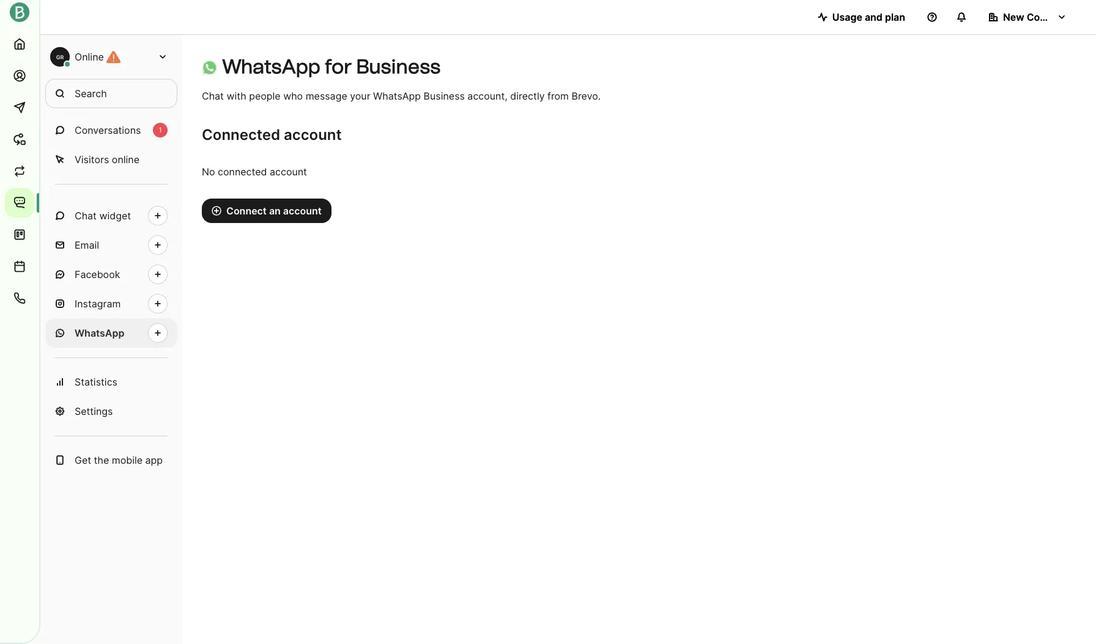 Task type: locate. For each thing, give the bounding box(es) containing it.
account down connected account at the top left of the page
[[270, 166, 307, 178]]

account right an
[[283, 205, 322, 217]]

0 vertical spatial chat
[[202, 90, 224, 102]]

connect
[[226, 205, 267, 217]]

business left account,
[[424, 90, 465, 102]]

no
[[202, 166, 215, 178]]

people
[[249, 90, 281, 102]]

account inside button
[[283, 205, 322, 217]]

0 vertical spatial whatsapp
[[222, 55, 321, 78]]

online
[[75, 51, 104, 63]]

usage and plan
[[832, 11, 905, 23]]

chat for chat with people who message your whatsapp business account, directly from brevo.
[[202, 90, 224, 102]]

whatsapp for whatsapp for business
[[222, 55, 321, 78]]

account
[[284, 126, 342, 144], [270, 166, 307, 178], [283, 205, 322, 217]]

an
[[269, 205, 281, 217]]

1 vertical spatial account
[[270, 166, 307, 178]]

statistics
[[75, 376, 117, 388]]

chat left with
[[202, 90, 224, 102]]

whatsapp for whatsapp
[[75, 327, 124, 340]]

chat widget link
[[45, 201, 177, 231]]

business up the chat with people who message your whatsapp business account, directly from brevo.
[[356, 55, 441, 78]]

app
[[145, 455, 163, 467]]

no connected account
[[202, 166, 307, 178]]

chat up email
[[75, 210, 97, 222]]

account for no connected account
[[270, 166, 307, 178]]

2 vertical spatial account
[[283, 205, 322, 217]]

instagram link
[[45, 289, 177, 319]]

new
[[1003, 11, 1024, 23]]

whatsapp down "instagram"
[[75, 327, 124, 340]]

0 horizontal spatial whatsapp
[[75, 327, 124, 340]]

new company
[[1003, 11, 1072, 23]]

whatsapp for business
[[222, 55, 441, 78]]

whatsapp
[[222, 55, 321, 78], [373, 90, 421, 102], [75, 327, 124, 340]]

get the mobile app
[[75, 455, 163, 467]]

connect an account button
[[202, 199, 331, 223]]

chat with people who message your whatsapp business account, directly from brevo.
[[202, 90, 601, 102]]

0 vertical spatial business
[[356, 55, 441, 78]]

2 vertical spatial whatsapp
[[75, 327, 124, 340]]

account down message in the top of the page
[[284, 126, 342, 144]]

chat inside chat widget link
[[75, 210, 97, 222]]

who
[[283, 90, 303, 102]]

0 horizontal spatial chat
[[75, 210, 97, 222]]

chat widget
[[75, 210, 131, 222]]

whatsapp up people
[[222, 55, 321, 78]]

online
[[112, 154, 140, 166]]

brevo.
[[572, 90, 601, 102]]

2 horizontal spatial whatsapp
[[373, 90, 421, 102]]

chat
[[202, 90, 224, 102], [75, 210, 97, 222]]

1 vertical spatial chat
[[75, 210, 97, 222]]

whatsapp right your
[[373, 90, 421, 102]]

facebook link
[[45, 260, 177, 289]]

1 horizontal spatial whatsapp
[[222, 55, 321, 78]]

instagram
[[75, 298, 121, 310]]

and
[[865, 11, 883, 23]]

mobile
[[112, 455, 143, 467]]

1 vertical spatial whatsapp
[[373, 90, 421, 102]]

chat for chat widget
[[75, 210, 97, 222]]

1 horizontal spatial chat
[[202, 90, 224, 102]]

business
[[356, 55, 441, 78], [424, 90, 465, 102]]

from
[[548, 90, 569, 102]]

gr
[[56, 54, 64, 60]]

facebook
[[75, 269, 120, 281]]



Task type: describe. For each thing, give the bounding box(es) containing it.
plan
[[885, 11, 905, 23]]

your
[[350, 90, 370, 102]]

directly
[[510, 90, 545, 102]]

1
[[159, 125, 162, 135]]

search
[[75, 87, 107, 100]]

search link
[[45, 79, 177, 108]]

visitors
[[75, 154, 109, 166]]

visitors online
[[75, 154, 140, 166]]

email
[[75, 239, 99, 251]]

1 vertical spatial business
[[424, 90, 465, 102]]

get
[[75, 455, 91, 467]]

widget
[[99, 210, 131, 222]]

connected
[[202, 126, 280, 144]]

usage
[[832, 11, 862, 23]]

with
[[227, 90, 246, 102]]

new company button
[[979, 5, 1077, 29]]

usage and plan button
[[808, 5, 915, 29]]

whatsapp link
[[45, 319, 177, 348]]

get the mobile app link
[[45, 446, 177, 475]]

for
[[325, 55, 352, 78]]

statistics link
[[45, 368, 177, 397]]

company
[[1027, 11, 1072, 23]]

conversations
[[75, 124, 141, 136]]

whatsapp image
[[202, 60, 218, 75]]

account for connect an account
[[283, 205, 322, 217]]

connected account
[[202, 126, 342, 144]]

connect an account
[[226, 205, 322, 217]]

settings link
[[45, 397, 177, 426]]

settings
[[75, 406, 113, 418]]

message
[[306, 90, 347, 102]]

visitors online link
[[45, 145, 177, 174]]

the
[[94, 455, 109, 467]]

0 vertical spatial account
[[284, 126, 342, 144]]

email link
[[45, 231, 177, 260]]

account,
[[468, 90, 508, 102]]

connected
[[218, 166, 267, 178]]



Task type: vqa. For each thing, say whether or not it's contained in the screenshot.
widget
yes



